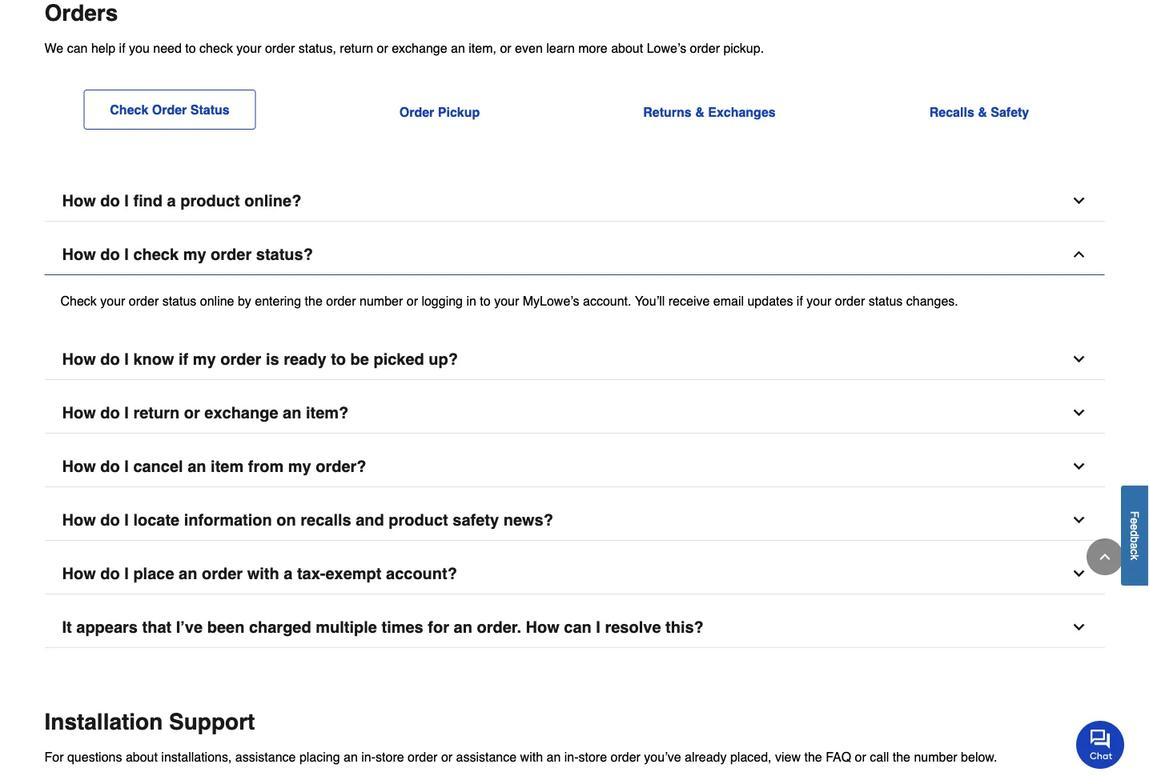 Task type: locate. For each thing, give the bounding box(es) containing it.
6 do from the top
[[100, 511, 120, 530]]

do for return
[[100, 404, 120, 422]]

account?
[[386, 565, 457, 583]]

by
[[238, 294, 251, 308]]

return
[[340, 40, 373, 55], [133, 404, 180, 422]]

0 horizontal spatial the
[[305, 294, 323, 308]]

we can help if you need to check your order status, return or exchange an item, or even learn more about lowe's order pickup.
[[44, 40, 764, 55]]

2 horizontal spatial a
[[1129, 543, 1142, 549]]

1 horizontal spatial check
[[200, 40, 233, 55]]

2 & from the left
[[978, 105, 987, 119]]

exchange left item,
[[392, 40, 447, 55]]

to right in
[[480, 294, 491, 308]]

check down the find
[[133, 245, 179, 264]]

online?
[[244, 192, 301, 210]]

2 horizontal spatial if
[[797, 294, 803, 308]]

0 vertical spatial if
[[119, 40, 125, 55]]

item,
[[469, 40, 497, 55]]

1 vertical spatial exchange
[[204, 404, 278, 422]]

about
[[611, 40, 643, 55], [126, 750, 158, 765]]

4 do from the top
[[100, 404, 120, 422]]

1 horizontal spatial can
[[564, 619, 592, 637]]

2 vertical spatial my
[[288, 458, 311, 476]]

1 horizontal spatial about
[[611, 40, 643, 55]]

can down how do i place an order with a tax-exempt account? button
[[564, 619, 592, 637]]

exchange up item
[[204, 404, 278, 422]]

to left be
[[331, 350, 346, 369]]

0 horizontal spatial chevron up image
[[1071, 247, 1087, 263]]

0 horizontal spatial can
[[67, 40, 88, 55]]

1 vertical spatial product
[[389, 511, 448, 530]]

0 horizontal spatial exchange
[[204, 404, 278, 422]]

a left tax-
[[284, 565, 293, 583]]

1 horizontal spatial in-
[[564, 750, 579, 765]]

i
[[124, 192, 129, 210], [124, 245, 129, 264], [124, 350, 129, 369], [124, 404, 129, 422], [124, 458, 129, 476], [124, 511, 129, 530], [124, 565, 129, 583], [596, 619, 601, 637]]

returns & exchanges
[[643, 105, 776, 119]]

product up how do i check my order status?
[[180, 192, 240, 210]]

0 vertical spatial exchange
[[392, 40, 447, 55]]

2 vertical spatial a
[[284, 565, 293, 583]]

exchange
[[392, 40, 447, 55], [204, 404, 278, 422]]

my right from
[[288, 458, 311, 476]]

you've
[[644, 750, 681, 765]]

1 vertical spatial chevron up image
[[1097, 549, 1113, 565]]

about down the installation support
[[126, 750, 158, 765]]

1 do from the top
[[100, 192, 120, 210]]

assistance
[[235, 750, 296, 765], [456, 750, 517, 765]]

do for know
[[100, 350, 120, 369]]

updates
[[748, 294, 793, 308]]

status
[[162, 294, 197, 308], [869, 294, 903, 308]]

chevron down image for account?
[[1071, 566, 1087, 582]]

c
[[1129, 549, 1142, 555]]

1 chevron down image from the top
[[1071, 193, 1087, 209]]

1 horizontal spatial return
[[340, 40, 373, 55]]

1 vertical spatial number
[[914, 750, 958, 765]]

& left safety
[[978, 105, 987, 119]]

0 horizontal spatial a
[[167, 192, 176, 210]]

an inside button
[[454, 619, 472, 637]]

number left logging
[[360, 294, 403, 308]]

do for cancel
[[100, 458, 120, 476]]

2 do from the top
[[100, 245, 120, 264]]

1 horizontal spatial with
[[520, 750, 543, 765]]

my up online
[[183, 245, 206, 264]]

0 vertical spatial a
[[167, 192, 176, 210]]

about right more
[[611, 40, 643, 55]]

return up cancel
[[133, 404, 180, 422]]

1 assistance from the left
[[235, 750, 296, 765]]

picked
[[374, 350, 424, 369]]

0 vertical spatial can
[[67, 40, 88, 55]]

call
[[870, 750, 889, 765]]

1 horizontal spatial if
[[179, 350, 188, 369]]

e up 'd'
[[1129, 518, 1142, 524]]

order left the pickup at the left
[[399, 105, 434, 119]]

changes.
[[906, 294, 958, 308]]

can
[[67, 40, 88, 55], [564, 619, 592, 637]]

2 in- from the left
[[564, 750, 579, 765]]

that
[[142, 619, 172, 637]]

view
[[775, 750, 801, 765]]

0 vertical spatial product
[[180, 192, 240, 210]]

1 horizontal spatial a
[[284, 565, 293, 583]]

0 vertical spatial check
[[110, 102, 148, 117]]

in-
[[361, 750, 376, 765], [564, 750, 579, 765]]

the right entering
[[305, 294, 323, 308]]

chevron down image
[[1071, 193, 1087, 209], [1071, 352, 1087, 368], [1071, 459, 1087, 475], [1071, 513, 1087, 529], [1071, 566, 1087, 582], [1071, 620, 1087, 636]]

i for know
[[124, 350, 129, 369]]

how do i check my order status?
[[62, 245, 313, 264]]

e up b on the bottom of page
[[1129, 524, 1142, 531]]

up?
[[429, 350, 458, 369]]

&
[[695, 105, 705, 119], [978, 105, 987, 119]]

1 vertical spatial to
[[480, 294, 491, 308]]

an
[[451, 40, 465, 55], [283, 404, 301, 422], [188, 458, 206, 476], [179, 565, 197, 583], [454, 619, 472, 637], [344, 750, 358, 765], [547, 750, 561, 765]]

4 chevron down image from the top
[[1071, 513, 1087, 529]]

6 chevron down image from the top
[[1071, 620, 1087, 636]]

how for how do i cancel an item from my order?
[[62, 458, 96, 476]]

for
[[44, 750, 64, 765]]

1 horizontal spatial exchange
[[392, 40, 447, 55]]

0 horizontal spatial in-
[[361, 750, 376, 765]]

find
[[133, 192, 163, 210]]

news?
[[504, 511, 553, 530]]

how for how do i find a product online?
[[62, 192, 96, 210]]

chevron up image
[[1071, 247, 1087, 263], [1097, 549, 1113, 565]]

store left you've
[[579, 750, 607, 765]]

7 do from the top
[[100, 565, 120, 583]]

the right call on the bottom of page
[[893, 750, 911, 765]]

chevron down image for be
[[1071, 352, 1087, 368]]

locate
[[133, 511, 180, 530]]

chevron down image inside how do i know if my order is ready to be picked up? button
[[1071, 352, 1087, 368]]

check order status link
[[84, 90, 256, 130]]

or inside 'button'
[[184, 404, 200, 422]]

do for check
[[100, 245, 120, 264]]

5 chevron down image from the top
[[1071, 566, 1087, 582]]

1 horizontal spatial to
[[331, 350, 346, 369]]

3 do from the top
[[100, 350, 120, 369]]

product
[[180, 192, 240, 210], [389, 511, 448, 530]]

i for check
[[124, 245, 129, 264]]

0 horizontal spatial to
[[185, 40, 196, 55]]

status left changes. on the right of page
[[869, 294, 903, 308]]

can right we at the top left of page
[[67, 40, 88, 55]]

0 horizontal spatial check
[[60, 294, 97, 308]]

the right view
[[804, 750, 822, 765]]

1 vertical spatial check
[[60, 294, 97, 308]]

returns & exchanges link
[[643, 105, 776, 119]]

2 chevron down image from the top
[[1071, 352, 1087, 368]]

how do i locate information on recalls and product safety news?
[[62, 511, 553, 530]]

a right the find
[[167, 192, 176, 210]]

status,
[[299, 40, 336, 55]]

information
[[184, 511, 272, 530]]

with
[[247, 565, 279, 583], [520, 750, 543, 765]]

chevron down image inside it appears that i've been charged multiple times for an order. how can i resolve this? button
[[1071, 620, 1087, 636]]

1 horizontal spatial assistance
[[456, 750, 517, 765]]

chevron down image inside 'how do i find a product online?' button
[[1071, 193, 1087, 209]]

online
[[200, 294, 234, 308]]

how for how do i locate information on recalls and product safety news?
[[62, 511, 96, 530]]

lowe's
[[647, 40, 687, 55]]

how do i cancel an item from my order? button
[[44, 447, 1105, 488]]

how do i find a product online?
[[62, 192, 301, 210]]

1 horizontal spatial status
[[869, 294, 903, 308]]

check
[[200, 40, 233, 55], [133, 245, 179, 264]]

1 vertical spatial check
[[133, 245, 179, 264]]

0 horizontal spatial store
[[376, 750, 404, 765]]

chevron down image inside how do i place an order with a tax-exempt account? button
[[1071, 566, 1087, 582]]

do inside button
[[100, 192, 120, 210]]

questions
[[67, 750, 122, 765]]

i for locate
[[124, 511, 129, 530]]

2 vertical spatial if
[[179, 350, 188, 369]]

to right need
[[185, 40, 196, 55]]

check right need
[[200, 40, 233, 55]]

you
[[129, 40, 150, 55]]

order
[[265, 40, 295, 55], [690, 40, 720, 55], [211, 245, 252, 264], [129, 294, 159, 308], [326, 294, 356, 308], [835, 294, 865, 308], [220, 350, 261, 369], [202, 565, 243, 583], [408, 750, 438, 765], [611, 750, 641, 765]]

a up k
[[1129, 543, 1142, 549]]

how for how do i check my order status?
[[62, 245, 96, 264]]

receive
[[669, 294, 710, 308]]

i've
[[176, 619, 203, 637]]

0 horizontal spatial check
[[133, 245, 179, 264]]

return right status,
[[340, 40, 373, 55]]

check
[[110, 102, 148, 117], [60, 294, 97, 308]]

1 horizontal spatial product
[[389, 511, 448, 530]]

status
[[190, 102, 230, 117]]

check inside button
[[133, 245, 179, 264]]

to
[[185, 40, 196, 55], [480, 294, 491, 308], [331, 350, 346, 369]]

1 vertical spatial if
[[797, 294, 803, 308]]

1 & from the left
[[695, 105, 705, 119]]

0 vertical spatial chevron up image
[[1071, 247, 1087, 263]]

1 horizontal spatial &
[[978, 105, 987, 119]]

0 horizontal spatial product
[[180, 192, 240, 210]]

& right returns
[[695, 105, 705, 119]]

2 assistance from the left
[[456, 750, 517, 765]]

1 vertical spatial return
[[133, 404, 180, 422]]

from
[[248, 458, 284, 476]]

if right know
[[179, 350, 188, 369]]

1 status from the left
[[162, 294, 197, 308]]

1 horizontal spatial the
[[804, 750, 822, 765]]

3 chevron down image from the top
[[1071, 459, 1087, 475]]

0 horizontal spatial number
[[360, 294, 403, 308]]

and
[[356, 511, 384, 530]]

store right placing
[[376, 750, 404, 765]]

chevron down image inside how do i locate information on recalls and product safety news? 'button'
[[1071, 513, 1087, 529]]

1 horizontal spatial store
[[579, 750, 607, 765]]

5 do from the top
[[100, 458, 120, 476]]

if left you
[[119, 40, 125, 55]]

0 horizontal spatial return
[[133, 404, 180, 422]]

be
[[350, 350, 369, 369]]

on
[[277, 511, 296, 530]]

0 vertical spatial with
[[247, 565, 279, 583]]

0 horizontal spatial with
[[247, 565, 279, 583]]

know
[[133, 350, 174, 369]]

account.
[[583, 294, 632, 308]]

a
[[167, 192, 176, 210], [1129, 543, 1142, 549], [284, 565, 293, 583]]

2 vertical spatial to
[[331, 350, 346, 369]]

item?
[[306, 404, 349, 422]]

0 horizontal spatial &
[[695, 105, 705, 119]]

order
[[152, 102, 187, 117], [399, 105, 434, 119]]

i for place
[[124, 565, 129, 583]]

& for returns
[[695, 105, 705, 119]]

logging
[[422, 294, 463, 308]]

& for recalls
[[978, 105, 987, 119]]

pickup
[[438, 105, 480, 119]]

2 horizontal spatial to
[[480, 294, 491, 308]]

chat invite button image
[[1076, 721, 1125, 770]]

i for return
[[124, 404, 129, 422]]

tax-
[[297, 565, 326, 583]]

product right and
[[389, 511, 448, 530]]

0 horizontal spatial assistance
[[235, 750, 296, 765]]

1 horizontal spatial check
[[110, 102, 148, 117]]

number left the 'below.' at the right of the page
[[914, 750, 958, 765]]

k
[[1129, 555, 1142, 561]]

my right know
[[193, 350, 216, 369]]

how for how do i know if my order is ready to be picked up?
[[62, 350, 96, 369]]

0 horizontal spatial status
[[162, 294, 197, 308]]

is
[[266, 350, 279, 369]]

1 vertical spatial can
[[564, 619, 592, 637]]

chevron down image for news?
[[1071, 513, 1087, 529]]

1 vertical spatial about
[[126, 750, 158, 765]]

how for how do i place an order with a tax-exempt account?
[[62, 565, 96, 583]]

appears
[[76, 619, 138, 637]]

1 horizontal spatial chevron up image
[[1097, 549, 1113, 565]]

faq
[[826, 750, 851, 765]]

chevron down image inside how do i cancel an item from my order? button
[[1071, 459, 1087, 475]]

how
[[62, 192, 96, 210], [62, 245, 96, 264], [62, 350, 96, 369], [62, 404, 96, 422], [62, 458, 96, 476], [62, 511, 96, 530], [62, 565, 96, 583], [526, 619, 560, 637]]

0 horizontal spatial if
[[119, 40, 125, 55]]

status left online
[[162, 294, 197, 308]]

if right updates
[[797, 294, 803, 308]]

installations,
[[161, 750, 232, 765]]

1 vertical spatial with
[[520, 750, 543, 765]]

order left status at left top
[[152, 102, 187, 117]]

0 horizontal spatial order
[[152, 102, 187, 117]]



Task type: vqa. For each thing, say whether or not it's contained in the screenshot.
How do I check my order status? button
yes



Task type: describe. For each thing, give the bounding box(es) containing it.
do for find
[[100, 192, 120, 210]]

do for locate
[[100, 511, 120, 530]]

how do i find a product online? button
[[44, 181, 1105, 222]]

2 e from the top
[[1129, 524, 1142, 531]]

placed,
[[730, 750, 772, 765]]

exchange inside 'button'
[[204, 404, 278, 422]]

0 vertical spatial return
[[340, 40, 373, 55]]

order pickup
[[399, 105, 480, 119]]

1 horizontal spatial order
[[399, 105, 434, 119]]

place
[[133, 565, 174, 583]]

this?
[[666, 619, 704, 637]]

1 e from the top
[[1129, 518, 1142, 524]]

mylowe's
[[523, 294, 580, 308]]

how for how do i return or exchange an item?
[[62, 404, 96, 422]]

chevron up image inside how do i check my order status? button
[[1071, 247, 1087, 263]]

can inside it appears that i've been charged multiple times for an order. how can i resolve this? button
[[564, 619, 592, 637]]

pickup.
[[724, 40, 764, 55]]

charged
[[249, 619, 311, 637]]

0 vertical spatial number
[[360, 294, 403, 308]]

safety
[[453, 511, 499, 530]]

how do i place an order with a tax-exempt account?
[[62, 565, 457, 583]]

item
[[211, 458, 244, 476]]

order?
[[316, 458, 366, 476]]

product inside 'how do i find a product online?' button
[[180, 192, 240, 210]]

recalls & safety link
[[930, 105, 1029, 119]]

check your order status online by entering the order number or logging in to your mylowe's account. you'll receive email updates if your order status changes.
[[60, 294, 958, 308]]

cancel
[[133, 458, 183, 476]]

with inside how do i place an order with a tax-exempt account? button
[[247, 565, 279, 583]]

entering
[[255, 294, 301, 308]]

0 vertical spatial to
[[185, 40, 196, 55]]

recalls & safety
[[930, 105, 1029, 119]]

b
[[1129, 537, 1142, 543]]

if inside button
[[179, 350, 188, 369]]

status?
[[256, 245, 313, 264]]

already
[[685, 750, 727, 765]]

for
[[428, 619, 449, 637]]

orders
[[44, 0, 118, 26]]

order.
[[477, 619, 521, 637]]

1 in- from the left
[[361, 750, 376, 765]]

more
[[578, 40, 608, 55]]

recalls
[[301, 511, 351, 530]]

exchanges
[[708, 105, 776, 119]]

installation support
[[44, 710, 255, 735]]

placing
[[299, 750, 340, 765]]

email
[[713, 294, 744, 308]]

to inside how do i know if my order is ready to be picked up? button
[[331, 350, 346, 369]]

scroll to top element
[[1087, 539, 1124, 576]]

how do i locate information on recalls and product safety news? button
[[44, 501, 1105, 541]]

d
[[1129, 531, 1142, 537]]

1 horizontal spatial number
[[914, 750, 958, 765]]

chevron up image inside the scroll to top element
[[1097, 549, 1113, 565]]

support
[[169, 710, 255, 735]]

f
[[1129, 511, 1142, 518]]

i for cancel
[[124, 458, 129, 476]]

multiple
[[316, 619, 377, 637]]

f e e d b a c k button
[[1121, 486, 1149, 586]]

how do i return or exchange an item? button
[[44, 393, 1105, 434]]

been
[[207, 619, 245, 637]]

check for check your order status online by entering the order number or logging in to your mylowe's account. you'll receive email updates if your order status changes.
[[60, 294, 97, 308]]

how do i know if my order is ready to be picked up? button
[[44, 340, 1105, 380]]

0 vertical spatial my
[[183, 245, 206, 264]]

installation
[[44, 710, 163, 735]]

i for find
[[124, 192, 129, 210]]

2 status from the left
[[869, 294, 903, 308]]

1 store from the left
[[376, 750, 404, 765]]

chevron down image for order.
[[1071, 620, 1087, 636]]

recalls
[[930, 105, 975, 119]]

resolve
[[605, 619, 661, 637]]

exempt
[[326, 565, 382, 583]]

0 vertical spatial check
[[200, 40, 233, 55]]

2 store from the left
[[579, 750, 607, 765]]

1 vertical spatial a
[[1129, 543, 1142, 549]]

times
[[382, 619, 423, 637]]

need
[[153, 40, 182, 55]]

a inside button
[[167, 192, 176, 210]]

f e e d b a c k
[[1129, 511, 1142, 561]]

return inside 'button'
[[133, 404, 180, 422]]

an inside 'button'
[[283, 404, 301, 422]]

returns
[[643, 105, 692, 119]]

0 horizontal spatial about
[[126, 750, 158, 765]]

how do i return or exchange an item?
[[62, 404, 349, 422]]

2 horizontal spatial the
[[893, 750, 911, 765]]

check for check order status
[[110, 102, 148, 117]]

1 vertical spatial my
[[193, 350, 216, 369]]

how do i place an order with a tax-exempt account? button
[[44, 554, 1105, 595]]

product inside how do i locate information on recalls and product safety news? 'button'
[[389, 511, 448, 530]]

do for place
[[100, 565, 120, 583]]

ready
[[284, 350, 326, 369]]

it appears that i've been charged multiple times for an order. how can i resolve this? button
[[44, 608, 1105, 649]]

check order status
[[110, 102, 230, 117]]

order pickup link
[[399, 105, 480, 119]]

help
[[91, 40, 115, 55]]

we
[[44, 40, 63, 55]]

0 vertical spatial about
[[611, 40, 643, 55]]

learn
[[546, 40, 575, 55]]

even
[[515, 40, 543, 55]]

how do i know if my order is ready to be picked up?
[[62, 350, 458, 369]]

safety
[[991, 105, 1029, 119]]

it
[[62, 619, 72, 637]]

chevron down image
[[1071, 405, 1087, 421]]

how do i check my order status? button
[[44, 235, 1105, 276]]



